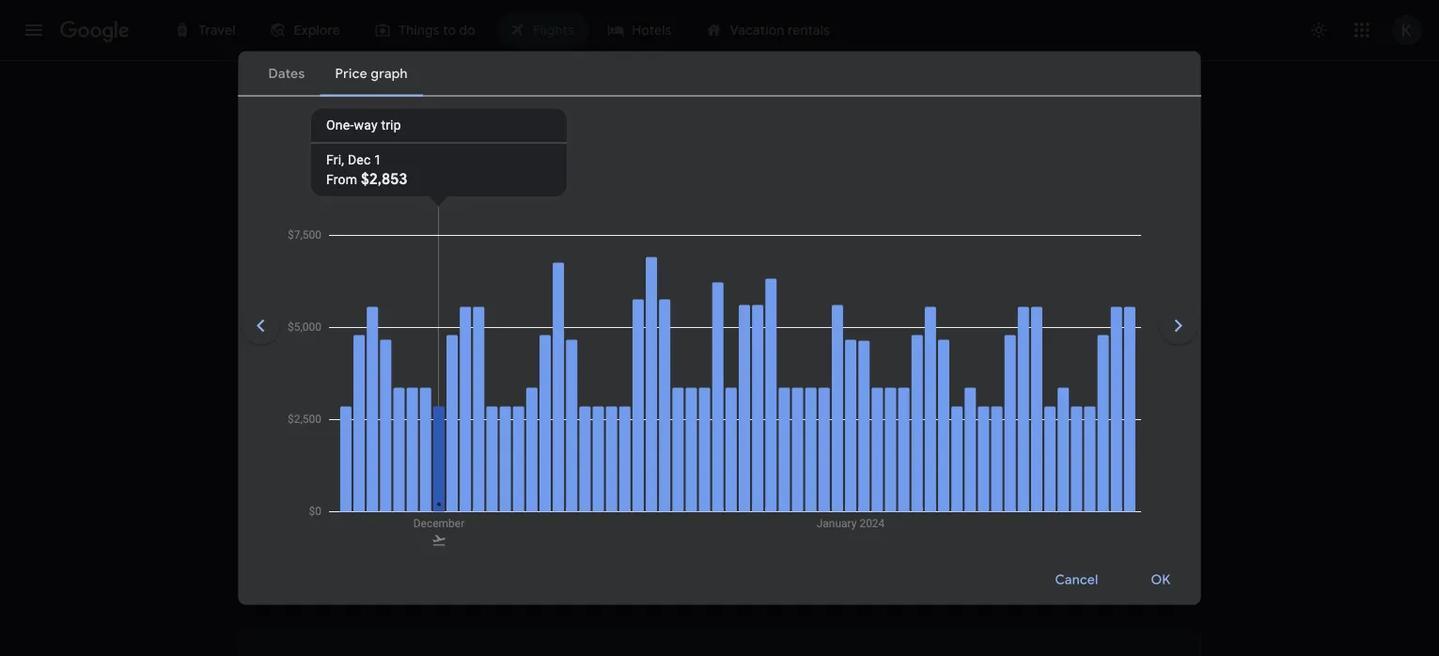 Task type: vqa. For each thing, say whether or not it's contained in the screenshot.
5:40 PM text field
yes



Task type: locate. For each thing, give the bounding box(es) containing it.
2 horizontal spatial +
[[637, 356, 644, 369]]

3
[[394, 95, 402, 111], [691, 356, 697, 369]]

1 $6,756 from the top
[[1078, 482, 1125, 501]]

0 vertical spatial +
[[637, 356, 644, 369]]

2 vertical spatial hr
[[737, 497, 748, 510]]

6756 US dollars text field
[[1078, 482, 1125, 501]]

1 - from the top
[[860, 427, 863, 440]]

jfk
[[605, 426, 625, 439]]

- down 2,251
[[860, 427, 863, 440]]

– down total duration 11 hr 45 min. element
[[629, 497, 637, 510]]

co inside 2,251 kg co 2
[[916, 403, 940, 423]]

0 horizontal spatial fees
[[647, 356, 669, 369]]

flights
[[281, 327, 336, 351]]

co up '-51% emissions'
[[921, 474, 944, 493]]

1 right dec
[[374, 152, 382, 168]]

required
[[559, 356, 602, 369]]

tap down 5:40 pm "text box"
[[326, 497, 345, 510]]

5:40 pm
[[326, 474, 382, 493]]

min right 45
[[659, 474, 685, 493]]

emissions down 2,251 kg co 2
[[888, 427, 942, 440]]

9:10 pm – 6:45 pm + 1
[[326, 403, 459, 423]]

lis
[[754, 426, 771, 439], [790, 497, 807, 510]]

lis inside 2 stops pdl , lis
[[754, 426, 771, 439]]

2 $6,756 from the top
[[1078, 553, 1125, 572]]

1
[[374, 152, 382, 168], [455, 403, 459, 415], [462, 474, 466, 486], [727, 474, 733, 493], [727, 497, 734, 510]]

+ for 15
[[450, 403, 455, 415]]

lis right ,
[[754, 426, 771, 439]]

2 vertical spatial +
[[457, 474, 462, 486]]

9:10 pm
[[326, 403, 379, 423]]

taxes
[[605, 356, 634, 369]]

emissions down 2,306 kg co 2
[[888, 497, 942, 511]]

air down 5:40 pm "text box"
[[348, 497, 363, 510]]

0 horizontal spatial +
[[450, 403, 455, 415]]

1 vertical spatial hr
[[620, 474, 635, 493]]

1 vertical spatial +
[[450, 403, 455, 415]]

co inside 2,306 kg co 2
[[921, 474, 944, 493]]

Arrival time: 3:55 PM on  Saturday, December 2. text field
[[407, 544, 470, 564]]

-
[[860, 427, 863, 440], [860, 497, 863, 511]]

0 horizontal spatial portugal
[[366, 497, 411, 510]]

stops
[[363, 195, 398, 211]]

1 down the 1 stop flight. element
[[727, 497, 734, 510]]

fco down 35
[[633, 426, 655, 439]]

0 horizontal spatial 3
[[394, 95, 402, 111]]

+ right taxes
[[637, 356, 644, 369]]

0 vertical spatial lis
[[754, 426, 771, 439]]

airlines,
[[365, 426, 407, 439]]

best flights main content
[[238, 264, 1201, 656]]

and left bag at bottom right
[[832, 356, 851, 369]]

2,306
[[859, 474, 897, 493]]

1 vertical spatial lis
[[790, 497, 807, 510]]

$6,756 left ok
[[1078, 553, 1125, 572]]

apply.
[[928, 356, 959, 369]]

lis inside 1 stop 1 hr 55 min lis
[[790, 497, 807, 510]]

fri,
[[326, 152, 344, 168]]

0 vertical spatial emissions
[[888, 427, 942, 440]]

bags
[[547, 195, 577, 211]]

1 right 11:25 am
[[462, 474, 466, 486]]

2 - from the top
[[860, 497, 863, 511]]

kg inside 2,251 kg co 2
[[896, 403, 913, 423]]

hr
[[623, 403, 638, 423], [620, 474, 635, 493], [737, 497, 748, 510]]

$6,756 up $6,756 text box
[[1078, 482, 1125, 501]]

1 and from the left
[[361, 356, 381, 369]]

2 up -53% emissions
[[940, 409, 947, 425]]

1 right 6:45 pm
[[455, 403, 459, 415]]

lis right 55
[[790, 497, 807, 510]]

tap air portugal
[[326, 497, 411, 510]]

for
[[672, 356, 688, 369]]

+ inside 9:10 pm – 6:45 pm + 1
[[450, 403, 455, 415]]

hr for 11
[[620, 474, 635, 493]]

1 vertical spatial portugal
[[366, 497, 411, 510]]

2 vertical spatial min
[[767, 497, 787, 510]]

1 horizontal spatial lis
[[790, 497, 807, 510]]

2
[[727, 403, 735, 423], [940, 409, 947, 425], [944, 480, 951, 496]]

air down the arrival time: 6:45 pm on  saturday, december 2. text field
[[433, 426, 448, 439]]

- down 2,306
[[860, 497, 863, 511]]

2 inside 2,251 kg co 2
[[940, 409, 947, 425]]

fri, dec 1 from $2,853
[[326, 152, 407, 188]]

1 vertical spatial $6,756
[[1078, 553, 1125, 572]]

2 emissions from the top
[[888, 497, 942, 511]]

+ down learn more about ranking icon
[[450, 403, 455, 415]]

fco inside 15 hr 35 min jfk – fco
[[633, 426, 655, 439]]

Departure time: 5:40 PM. text field
[[326, 474, 382, 493]]

hr inside 15 hr 35 min jfk – fco
[[623, 403, 638, 423]]

0 vertical spatial hr
[[623, 403, 638, 423]]

Departure time: 9:10 PM. text field
[[326, 403, 379, 423]]

1 vertical spatial kg
[[901, 474, 917, 493]]

55
[[751, 497, 764, 510]]

filters
[[293, 195, 329, 211]]

fco down 45
[[637, 497, 659, 510]]

kg inside 2,306 kg co 2
[[901, 474, 917, 493]]

stops button
[[352, 188, 430, 218]]

emissions for 2,251
[[888, 427, 942, 440]]

0 horizontal spatial air
[[348, 497, 363, 510]]

15 hr 35 min jfk – fco
[[605, 403, 687, 439]]

0 vertical spatial min
[[661, 403, 687, 423]]

+ down azores airlines, tap air portugal at left
[[457, 474, 462, 486]]

1 horizontal spatial 3
[[691, 356, 697, 369]]

min right 55
[[767, 497, 787, 510]]

fco inside 11 hr 45 min ewr – fco
[[637, 497, 659, 510]]

total duration 15 hr 35 min. element
[[605, 403, 727, 425]]

leaves newark liberty international airport at 5:40 pm on friday, december 1 and arrives at leonardo da vinci–fiumicino airport at 11:25 am on saturday, december 2. element
[[326, 474, 466, 493]]

portugal down 'leaves newark liberty international airport at 5:40 pm on friday, december 1 and arrives at leonardo da vinci–fiumicino airport at 11:25 am on saturday, december 2.' element
[[366, 497, 411, 510]]

optional
[[739, 356, 784, 369]]

1 horizontal spatial portugal
[[451, 426, 496, 439]]

11:25 am
[[398, 474, 457, 493]]

1 stop flight. element
[[727, 474, 767, 496]]

3 up trip
[[394, 95, 402, 111]]

kg
[[896, 403, 913, 423], [901, 474, 917, 493]]

may
[[903, 356, 925, 369]]

kg for 2,306
[[901, 474, 917, 493]]

fco for 35
[[633, 426, 655, 439]]

3 right for
[[691, 356, 697, 369]]

1 vertical spatial 3
[[691, 356, 697, 369]]

1 vertical spatial -
[[860, 497, 863, 511]]

1 horizontal spatial +
[[457, 474, 462, 486]]

53%
[[863, 427, 885, 440]]

fees right bag at bottom right
[[877, 356, 900, 369]]

1 left stop
[[727, 474, 733, 493]]

3:55 pm
[[407, 544, 461, 564]]

stops
[[739, 403, 777, 423]]

11 hr 45 min ewr – fco
[[605, 474, 685, 510]]

min inside 11 hr 45 min ewr – fco
[[659, 474, 685, 493]]

hr left 55
[[737, 497, 748, 510]]

0 vertical spatial fco
[[633, 426, 655, 439]]

fees left for
[[647, 356, 669, 369]]

portugal down the arrival time: 6:45 pm on  saturday, december 2. text field
[[451, 426, 496, 439]]

assistance
[[1021, 356, 1078, 369]]

hr inside 11 hr 45 min ewr – fco
[[620, 474, 635, 493]]

2 up "pdl"
[[727, 403, 735, 423]]

tap down 6:45 pm
[[410, 426, 430, 439]]

min inside 15 hr 35 min jfk – fco
[[661, 403, 687, 423]]

and right price
[[361, 356, 381, 369]]

ok button
[[1128, 557, 1193, 603]]

-53% emissions
[[860, 427, 942, 440]]

fco
[[633, 426, 655, 439], [637, 497, 659, 510]]

prices
[[482, 356, 515, 369]]

2 and from the left
[[832, 356, 851, 369]]

1 vertical spatial min
[[659, 474, 685, 493]]

–
[[382, 403, 392, 423], [625, 426, 633, 439], [386, 474, 395, 493], [629, 497, 637, 510]]

min
[[661, 403, 687, 423], [659, 474, 685, 493], [767, 497, 787, 510]]

co up -53% emissions
[[916, 403, 940, 423]]

kg up -53% emissions
[[896, 403, 913, 423]]

0 horizontal spatial and
[[361, 356, 381, 369]]

1 horizontal spatial fees
[[877, 356, 900, 369]]

$6,756 for $6,756 text box
[[1078, 553, 1125, 572]]

11
[[605, 474, 617, 493]]

2,251 kg co 2
[[859, 403, 947, 425]]

hr right 11
[[620, 474, 635, 493]]

0 horizontal spatial lis
[[754, 426, 771, 439]]

1 vertical spatial fco
[[637, 497, 659, 510]]

convenience
[[384, 356, 450, 369]]

3 button
[[360, 86, 436, 120]]

emissions
[[888, 427, 942, 440], [888, 497, 942, 511]]

None search field
[[238, 86, 1201, 249]]

portugal
[[451, 426, 496, 439], [366, 497, 411, 510]]

fco for 45
[[637, 497, 659, 510]]

-51% emissions
[[860, 497, 942, 511]]

1 vertical spatial emissions
[[888, 497, 942, 511]]

$6,756
[[1078, 482, 1125, 501], [1078, 553, 1125, 572]]

hr right 15
[[623, 403, 638, 423]]

1 horizontal spatial tap
[[410, 426, 430, 439]]

1 emissions from the top
[[888, 427, 942, 440]]

ranked
[[238, 356, 277, 369]]

1 vertical spatial co
[[921, 474, 944, 493]]

min right 35
[[661, 403, 687, 423]]

0 vertical spatial $6,756
[[1078, 482, 1125, 501]]

0 vertical spatial co
[[916, 403, 940, 423]]

passenger assistance button
[[962, 356, 1078, 369]]

0 vertical spatial 3
[[394, 95, 402, 111]]

air
[[433, 426, 448, 439], [348, 497, 363, 510]]

1 vertical spatial air
[[348, 497, 363, 510]]

1 horizontal spatial and
[[832, 356, 851, 369]]

adults.
[[700, 356, 736, 369]]

tap
[[410, 426, 430, 439], [326, 497, 345, 510]]

+ inside 5:40 pm – 11:25 am + 1
[[457, 474, 462, 486]]

and
[[361, 356, 381, 369], [832, 356, 851, 369]]

2 inside 2,306 kg co 2
[[944, 480, 951, 496]]

1 inside 5:40 pm – 11:25 am + 1
[[462, 474, 466, 486]]

kg up '-51% emissions'
[[901, 474, 917, 493]]

1 horizontal spatial air
[[433, 426, 448, 439]]

on
[[315, 356, 329, 369]]

2 right 2,306
[[944, 480, 951, 496]]

0 vertical spatial kg
[[896, 403, 913, 423]]

2 stops pdl , lis
[[727, 403, 777, 439]]

– down 'total duration 15 hr 35 min.' element
[[625, 426, 633, 439]]

0 vertical spatial -
[[860, 427, 863, 440]]

3363 US dollars text field
[[1078, 412, 1125, 431]]

– up tap air portugal
[[386, 474, 395, 493]]

1 vertical spatial tap
[[326, 497, 345, 510]]



Task type: describe. For each thing, give the bounding box(es) containing it.
from
[[326, 172, 357, 187]]

bag fees button
[[854, 356, 900, 369]]

trip
[[381, 117, 401, 133]]

all
[[274, 195, 290, 211]]

$3,363
[[1078, 412, 1125, 431]]

$6,756 for $6,756 text field on the right bottom of the page
[[1078, 482, 1125, 501]]

by:
[[1152, 353, 1171, 370]]

0 vertical spatial tap
[[410, 426, 430, 439]]

1 stop 1 hr 55 min lis
[[727, 474, 807, 510]]

Arrival time: 6:45 PM on  Saturday, December 2. text field
[[395, 403, 459, 423]]

$2,853
[[361, 169, 407, 188]]

Arrival time: 11:25 AM on  Saturday, December 2. text field
[[398, 474, 466, 493]]

sort by: button
[[1115, 345, 1201, 379]]

hr inside 1 stop 1 hr 55 min lis
[[737, 497, 748, 510]]

dec
[[348, 152, 371, 168]]

include
[[518, 356, 556, 369]]

2,251
[[859, 403, 893, 423]]

1 inside fri, dec 1 from $2,853
[[374, 152, 382, 168]]

2 for 2,251
[[940, 409, 947, 425]]

stop
[[737, 474, 767, 493]]

min for 15 hr 35 min
[[661, 403, 687, 423]]

price
[[332, 356, 358, 369]]

kg for 2,251
[[896, 403, 913, 423]]

0 vertical spatial portugal
[[451, 426, 496, 439]]

all filters
[[274, 195, 329, 211]]

ewr
[[605, 497, 629, 510]]

3 inside popup button
[[394, 95, 402, 111]]

azores
[[326, 426, 362, 439]]

scroll backward image
[[238, 303, 283, 348]]

– up the airlines,
[[382, 403, 392, 423]]

35
[[641, 403, 658, 423]]

co for 2,306
[[921, 474, 944, 493]]

emissions for 2,306
[[888, 497, 942, 511]]

none search field containing all filters
[[238, 86, 1201, 249]]

5:40 pm – 11:25 am + 1
[[326, 474, 466, 493]]

+ for 11
[[457, 474, 462, 486]]

hr for 15
[[623, 403, 638, 423]]

pdl
[[727, 426, 749, 439]]

45
[[638, 474, 656, 493]]

0 horizontal spatial tap
[[326, 497, 345, 510]]

learn more about ranking image
[[453, 354, 470, 371]]

2 inside 2 stops pdl , lis
[[727, 403, 735, 423]]

cancel button
[[1033, 557, 1121, 603]]

sort
[[1122, 353, 1149, 370]]

15
[[605, 403, 620, 423]]

total duration 11 hr 45 min. element
[[605, 474, 727, 496]]

3 inside best flights main content
[[691, 356, 697, 369]]

best flights
[[238, 327, 336, 351]]

bags button
[[535, 188, 609, 218]]

best
[[238, 327, 277, 351]]

leaves john f. kennedy international airport at 9:10 pm on friday, december 1 and arrives at leonardo da vinci–fiumicino airport at 6:45 pm on saturday, december 2. element
[[326, 403, 459, 423]]

min for 11 hr 45 min
[[659, 474, 685, 493]]

layover (1 of 1) is a 1 hr 55 min layover at humberto delgado airport in lisbon. element
[[727, 496, 850, 511]]

1 inside 9:10 pm – 6:45 pm + 1
[[455, 403, 459, 415]]

6756 US dollars text field
[[1078, 553, 1125, 572]]

airlines
[[449, 195, 496, 211]]

scroll forward image
[[1156, 303, 1201, 348]]

azores airlines, tap air portugal
[[326, 426, 496, 439]]

2,306 kg co 2
[[859, 474, 951, 496]]

one-
[[326, 117, 354, 133]]

charges
[[787, 356, 829, 369]]

,
[[749, 426, 751, 439]]

2 fees from the left
[[877, 356, 900, 369]]

swap origin and destination. image
[[526, 143, 548, 165]]

co for 2,251
[[916, 403, 940, 423]]

ok
[[1151, 572, 1171, 588]]

- for 2,251
[[860, 427, 863, 440]]

min inside 1 stop 1 hr 55 min lis
[[767, 497, 787, 510]]

find the best price region
[[238, 264, 1201, 313]]

– inside 15 hr 35 min jfk – fco
[[625, 426, 633, 439]]

way
[[354, 117, 378, 133]]

1 fees from the left
[[647, 356, 669, 369]]

– inside 11 hr 45 min ewr – fco
[[629, 497, 637, 510]]

passenger
[[962, 356, 1018, 369]]

layover (1 of 2) is a 1 hr 50 min layover at aeroporto joão paulo ii in ponta delgada. layover (2 of 2) is a 2 hr 50 min layover at humberto delgado airport in lisbon. element
[[727, 425, 850, 440]]

bag
[[854, 356, 874, 369]]

2 stops flight. element
[[727, 403, 777, 425]]

one-way trip
[[326, 117, 401, 133]]

2 for 2,306
[[944, 480, 951, 496]]

6:45 pm
[[395, 403, 450, 423]]

prices include required taxes + fees for 3 adults. optional charges and bag fees may apply. passenger assistance
[[482, 356, 1078, 369]]

- for 2,306
[[860, 497, 863, 511]]

based
[[280, 356, 312, 369]]

51%
[[863, 497, 885, 511]]

ranked based on price and convenience
[[238, 356, 450, 369]]

airlines button
[[438, 188, 528, 218]]

all filters button
[[238, 188, 344, 218]]

cancel
[[1055, 572, 1098, 588]]

sort by:
[[1122, 353, 1171, 370]]

0 vertical spatial air
[[433, 426, 448, 439]]



